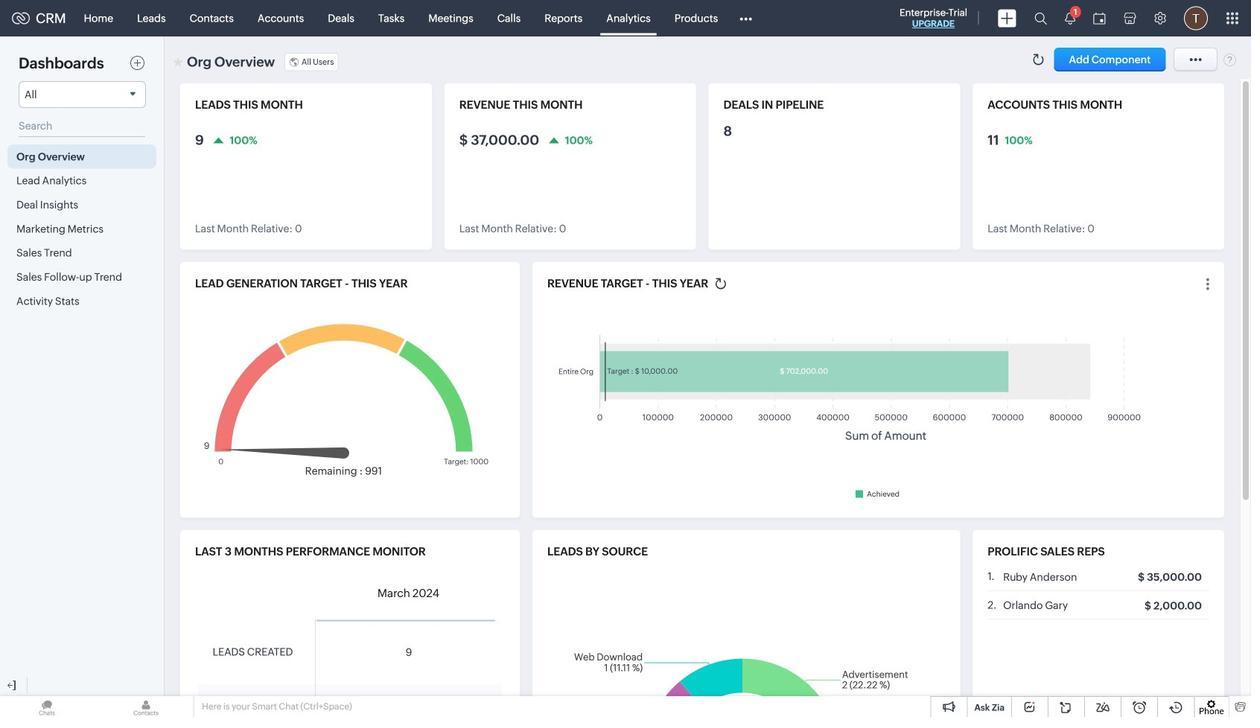 Task type: describe. For each thing, give the bounding box(es) containing it.
signals element
[[1057, 0, 1085, 37]]

chats image
[[0, 697, 94, 717]]

Search text field
[[19, 115, 145, 137]]

logo image
[[12, 12, 30, 24]]

Other Modules field
[[730, 6, 762, 30]]



Task type: locate. For each thing, give the bounding box(es) containing it.
calendar image
[[1094, 12, 1106, 24]]

create menu element
[[989, 0, 1026, 36]]

search image
[[1035, 12, 1048, 25]]

None button
[[1055, 48, 1166, 72]]

create menu image
[[998, 9, 1017, 27]]

help image
[[1224, 53, 1237, 66]]

contacts image
[[99, 697, 193, 717]]

None field
[[19, 81, 146, 108]]

profile image
[[1185, 6, 1208, 30]]

profile element
[[1176, 0, 1217, 36]]

search element
[[1026, 0, 1057, 37]]



